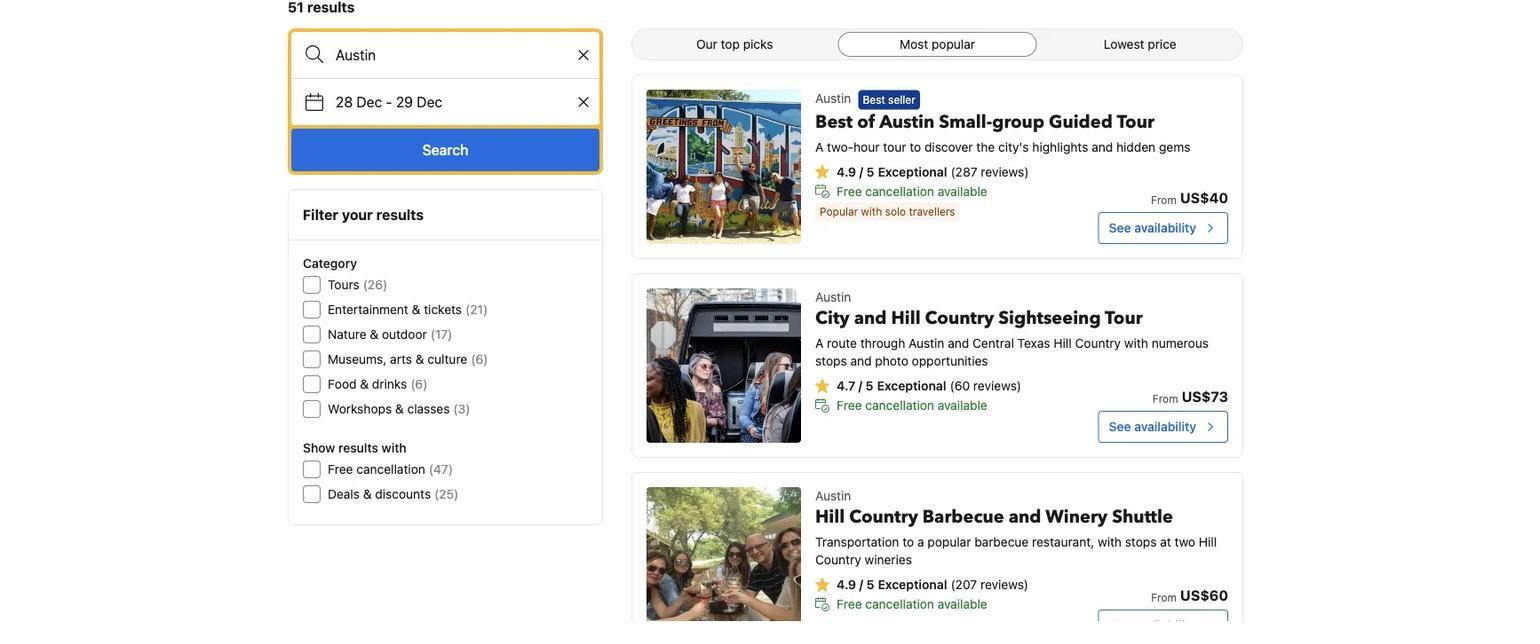 Task type: vqa. For each thing, say whether or not it's contained in the screenshot.
1st the Vending from the bottom
no



Task type: locate. For each thing, give the bounding box(es) containing it.
0 vertical spatial exceptional
[[878, 164, 947, 179]]

1 4.9 from the top
[[837, 164, 856, 179]]

0 horizontal spatial dec
[[357, 94, 382, 111]]

& down entertainment on the left of the page
[[370, 327, 379, 342]]

nature
[[328, 327, 366, 342]]

central
[[973, 336, 1014, 351]]

filter
[[303, 207, 339, 223]]

from left the "us$40"
[[1151, 194, 1177, 206]]

1 vertical spatial see availability
[[1109, 420, 1196, 434]]

free cancellation available down 4.7 / 5 exceptional (60 reviews)
[[837, 398, 988, 413]]

& right deals
[[363, 487, 372, 502]]

filter your results
[[303, 207, 424, 223]]

with inside 'austin hill country barbecue and winery shuttle transportation to a popular barbecue restaurant, with stops at two hill country wineries'
[[1098, 535, 1122, 550]]

-
[[386, 94, 392, 111]]

(6) up classes
[[411, 377, 428, 392]]

with
[[861, 205, 882, 218], [1124, 336, 1148, 351], [382, 441, 407, 456], [1098, 535, 1122, 550]]

austin hill country barbecue and winery shuttle transportation to a popular barbecue restaurant, with stops at two hill country wineries
[[816, 489, 1217, 568]]

stops down route
[[816, 354, 847, 369]]

5 for austin
[[867, 164, 875, 179]]

1 see from the top
[[1109, 221, 1131, 235]]

hill
[[891, 306, 921, 331], [1054, 336, 1072, 351], [816, 505, 845, 530], [1199, 535, 1217, 550]]

with up free cancellation (47)
[[382, 441, 407, 456]]

0 vertical spatial to
[[910, 139, 921, 154]]

2 vertical spatial 5
[[867, 578, 875, 592]]

food & drinks (6)
[[328, 377, 428, 392]]

0 vertical spatial popular
[[932, 37, 975, 52]]

0 vertical spatial see
[[1109, 221, 1131, 235]]

available
[[938, 184, 988, 198], [938, 398, 988, 413], [938, 597, 988, 612]]

free down transportation
[[837, 597, 862, 612]]

country
[[925, 306, 994, 331], [1075, 336, 1121, 351], [849, 505, 918, 530], [816, 553, 861, 568]]

search
[[422, 142, 469, 159]]

country down 'sightseeing'
[[1075, 336, 1121, 351]]

tour right 'sightseeing'
[[1105, 306, 1143, 331]]

2 available from the top
[[938, 398, 988, 413]]

tour up hidden
[[1117, 110, 1155, 134]]

free for of
[[837, 184, 862, 198]]

/ down transportation
[[860, 578, 863, 592]]

(25)
[[435, 487, 459, 502]]

1 horizontal spatial stops
[[1125, 535, 1157, 550]]

5 down wineries on the right bottom of the page
[[867, 578, 875, 592]]

popular right a
[[928, 535, 971, 550]]

2 availability from the top
[[1135, 420, 1196, 434]]

texas
[[1018, 336, 1050, 351]]

1 vertical spatial from
[[1153, 393, 1178, 405]]

sightseeing
[[999, 306, 1101, 331]]

1 horizontal spatial best
[[863, 94, 885, 106]]

tour inside best of austin small-group guided tour a two-hour tour to discover the city's highlights and hidden gems
[[1117, 110, 1155, 134]]

1 vertical spatial tour
[[1105, 306, 1143, 331]]

see availability
[[1109, 221, 1196, 235], [1109, 420, 1196, 434]]

1 vertical spatial see
[[1109, 420, 1131, 434]]

availability
[[1135, 221, 1196, 235], [1135, 420, 1196, 434]]

see availability for best of austin small-group guided tour
[[1109, 221, 1196, 235]]

4.9 / 5 exceptional (287 reviews)
[[837, 164, 1029, 179]]

& for drinks
[[360, 377, 369, 392]]

tour
[[883, 139, 906, 154]]

1 vertical spatial 5
[[866, 379, 874, 394]]

1 availability from the top
[[1135, 221, 1196, 235]]

a inside best of austin small-group guided tour a two-hour tour to discover the city's highlights and hidden gems
[[816, 139, 824, 154]]

(287
[[951, 164, 978, 179]]

two
[[1175, 535, 1196, 550]]

reviews)
[[981, 164, 1029, 179], [973, 379, 1022, 394], [981, 578, 1029, 592]]

4.9 down two-
[[837, 164, 856, 179]]

search button
[[291, 129, 600, 171]]

results
[[376, 207, 424, 223], [338, 441, 378, 456]]

results right your
[[376, 207, 424, 223]]

2 vertical spatial available
[[938, 597, 988, 612]]

from left us$60
[[1151, 592, 1177, 604]]

us$60
[[1180, 588, 1228, 604]]

29
[[396, 94, 413, 111]]

& for outdoor
[[370, 327, 379, 342]]

dec right 29
[[417, 94, 442, 111]]

1 vertical spatial a
[[816, 336, 824, 351]]

0 vertical spatial a
[[816, 139, 824, 154]]

1 vertical spatial to
[[903, 535, 914, 550]]

city and hill country sightseeing tour image
[[647, 289, 801, 443]]

1 available from the top
[[938, 184, 988, 198]]

discounts
[[375, 487, 431, 502]]

a left route
[[816, 336, 824, 351]]

see availability down the from us$40 at right top
[[1109, 221, 1196, 235]]

austin for austin city and hill country sightseeing tour a route through austin and central texas hill country with numerous stops and photo opportunities
[[816, 290, 851, 305]]

shuttle
[[1112, 505, 1173, 530]]

best up two-
[[816, 110, 853, 134]]

0 vertical spatial best
[[863, 94, 885, 106]]

free down the 4.7
[[837, 398, 862, 413]]

5 for and
[[866, 379, 874, 394]]

/ down hour
[[860, 164, 863, 179]]

with down shuttle
[[1098, 535, 1122, 550]]

5 down hour
[[867, 164, 875, 179]]

2 see from the top
[[1109, 420, 1131, 434]]

4.9 down transportation
[[837, 578, 856, 592]]

1 horizontal spatial dec
[[417, 94, 442, 111]]

from left us$73
[[1153, 393, 1178, 405]]

from us$40
[[1151, 190, 1228, 207]]

best inside best of austin small-group guided tour a two-hour tour to discover the city's highlights and hidden gems
[[816, 110, 853, 134]]

2 vertical spatial exceptional
[[878, 578, 947, 592]]

cancellation for of
[[866, 184, 934, 198]]

numerous
[[1152, 336, 1209, 351]]

0 vertical spatial available
[[938, 184, 988, 198]]

& right food
[[360, 377, 369, 392]]

to inside 'austin hill country barbecue and winery shuttle transportation to a popular barbecue restaurant, with stops at two hill country wineries'
[[903, 535, 914, 550]]

available down (287
[[938, 184, 988, 198]]

barbecue
[[923, 505, 1004, 530]]

austin inside 'austin hill country barbecue and winery shuttle transportation to a popular barbecue restaurant, with stops at two hill country wineries'
[[816, 489, 851, 504]]

cancellation
[[866, 184, 934, 198], [866, 398, 934, 413], [356, 462, 425, 477], [866, 597, 934, 612]]

28
[[336, 94, 353, 111]]

/ right the 4.7
[[859, 379, 863, 394]]

2 vertical spatial free cancellation available
[[837, 597, 988, 612]]

1 vertical spatial popular
[[928, 535, 971, 550]]

tour inside austin city and hill country sightseeing tour a route through austin and central texas hill country with numerous stops and photo opportunities
[[1105, 306, 1143, 331]]

1 vertical spatial reviews)
[[973, 379, 1022, 394]]

3 available from the top
[[938, 597, 988, 612]]

0 horizontal spatial stops
[[816, 354, 847, 369]]

2 vertical spatial /
[[860, 578, 863, 592]]

cancellation for city
[[866, 398, 934, 413]]

with left "numerous"
[[1124, 336, 1148, 351]]

2 a from the top
[[816, 336, 824, 351]]

with left solo
[[861, 205, 882, 218]]

0 vertical spatial reviews)
[[981, 164, 1029, 179]]

available down (60
[[938, 398, 988, 413]]

tickets
[[424, 302, 462, 317]]

dec left -
[[357, 94, 382, 111]]

&
[[412, 302, 421, 317], [370, 327, 379, 342], [416, 352, 424, 367], [360, 377, 369, 392], [395, 402, 404, 417], [363, 487, 372, 502]]

3 free cancellation available from the top
[[837, 597, 988, 612]]

0 horizontal spatial best
[[816, 110, 853, 134]]

country up transportation
[[849, 505, 918, 530]]

(6)
[[471, 352, 488, 367], [411, 377, 428, 392]]

& down drinks
[[395, 402, 404, 417]]

0 vertical spatial results
[[376, 207, 424, 223]]

available for small-
[[938, 184, 988, 198]]

reviews) right (207
[[981, 578, 1029, 592]]

5 right the 4.7
[[866, 379, 874, 394]]

popular
[[932, 37, 975, 52], [928, 535, 971, 550]]

reviews) for group
[[981, 164, 1029, 179]]

stops
[[816, 354, 847, 369], [1125, 535, 1157, 550]]

free cancellation available down 4.9 / 5 exceptional (207 reviews)
[[837, 597, 988, 612]]

cancellation up deals & discounts (25) on the left bottom of page
[[356, 462, 425, 477]]

from inside the from us$40
[[1151, 194, 1177, 206]]

0 vertical spatial from
[[1151, 194, 1177, 206]]

the
[[977, 139, 995, 154]]

outdoor
[[382, 327, 427, 342]]

0 vertical spatial free cancellation available
[[837, 184, 988, 198]]

1 vertical spatial available
[[938, 398, 988, 413]]

austin up opportunities
[[909, 336, 945, 351]]

us$73
[[1182, 389, 1228, 405]]

available down (207
[[938, 597, 988, 612]]

0 vertical spatial tour
[[1117, 110, 1155, 134]]

country up central
[[925, 306, 994, 331]]

reviews) down city's
[[981, 164, 1029, 179]]

and up through
[[854, 306, 887, 331]]

1 vertical spatial best
[[816, 110, 853, 134]]

exceptional down photo
[[877, 379, 946, 394]]

reviews) right (60
[[973, 379, 1022, 394]]

availability for best of austin small-group guided tour
[[1135, 221, 1196, 235]]

from inside from us$73
[[1153, 393, 1178, 405]]

tour
[[1117, 110, 1155, 134], [1105, 306, 1143, 331]]

exceptional down 'tour'
[[878, 164, 947, 179]]

and down the guided
[[1092, 139, 1113, 154]]

from us$60
[[1151, 588, 1228, 604]]

2 vertical spatial from
[[1151, 592, 1177, 604]]

availability down from us$73 at the right of page
[[1135, 420, 1196, 434]]

austin up two-
[[816, 91, 851, 106]]

our
[[696, 37, 718, 52]]

0 vertical spatial 4.9
[[837, 164, 856, 179]]

austin down seller
[[880, 110, 935, 134]]

dec
[[357, 94, 382, 111], [417, 94, 442, 111]]

0 vertical spatial stops
[[816, 354, 847, 369]]

free
[[837, 184, 862, 198], [837, 398, 862, 413], [328, 462, 353, 477], [837, 597, 862, 612]]

food
[[328, 377, 357, 392]]

2 free cancellation available from the top
[[837, 398, 988, 413]]

0 horizontal spatial (6)
[[411, 377, 428, 392]]

cancellation up solo
[[866, 184, 934, 198]]

a left two-
[[816, 139, 824, 154]]

from for hill country barbecue and winery shuttle
[[1151, 592, 1177, 604]]

gems
[[1159, 139, 1191, 154]]

cancellation down 4.7 / 5 exceptional (60 reviews)
[[866, 398, 934, 413]]

workshops & classes (3)
[[328, 402, 470, 417]]

1 horizontal spatial (6)
[[471, 352, 488, 367]]

2 see availability from the top
[[1109, 420, 1196, 434]]

cancellation down 4.9 / 5 exceptional (207 reviews)
[[866, 597, 934, 612]]

two-
[[827, 139, 854, 154]]

1 free cancellation available from the top
[[837, 184, 988, 198]]

and up barbecue
[[1009, 505, 1042, 530]]

tours (26)
[[328, 278, 387, 292]]

austin up transportation
[[816, 489, 851, 504]]

from inside 'from us$60'
[[1151, 592, 1177, 604]]

hidden
[[1117, 139, 1156, 154]]

and inside best of austin small-group guided tour a two-hour tour to discover the city's highlights and hidden gems
[[1092, 139, 1113, 154]]

1 vertical spatial /
[[859, 379, 863, 394]]

a inside austin city and hill country sightseeing tour a route through austin and central texas hill country with numerous stops and photo opportunities
[[816, 336, 824, 351]]

route
[[827, 336, 857, 351]]

0 vertical spatial 5
[[867, 164, 875, 179]]

through
[[860, 336, 905, 351]]

availability down the from us$40 at right top
[[1135, 221, 1196, 235]]

hill country barbecue and winery shuttle image
[[647, 488, 801, 623]]

& left tickets
[[412, 302, 421, 317]]

2 vertical spatial reviews)
[[981, 578, 1029, 592]]

austin inside best of austin small-group guided tour a two-hour tour to discover the city's highlights and hidden gems
[[880, 110, 935, 134]]

see availability down from us$73 at the right of page
[[1109, 420, 1196, 434]]

2 4.9 from the top
[[837, 578, 856, 592]]

city's
[[998, 139, 1029, 154]]

and
[[1092, 139, 1113, 154], [854, 306, 887, 331], [948, 336, 969, 351], [851, 354, 872, 369], [1009, 505, 1042, 530]]

1 vertical spatial results
[[338, 441, 378, 456]]

a
[[816, 139, 824, 154], [816, 336, 824, 351]]

deals & discounts (25)
[[328, 487, 459, 502]]

free cancellation available up solo
[[837, 184, 988, 198]]

free cancellation available for barbecue
[[837, 597, 988, 612]]

most
[[900, 37, 928, 52]]

best up of
[[863, 94, 885, 106]]

available for hill
[[938, 398, 988, 413]]

(6) right culture at left
[[471, 352, 488, 367]]

price
[[1148, 37, 1177, 52]]

4.9
[[837, 164, 856, 179], [837, 578, 856, 592]]

popular right most
[[932, 37, 975, 52]]

1 vertical spatial 4.9
[[837, 578, 856, 592]]

from
[[1151, 194, 1177, 206], [1153, 393, 1178, 405], [1151, 592, 1177, 604]]

stops left 'at'
[[1125, 535, 1157, 550]]

to right 'tour'
[[910, 139, 921, 154]]

from for city and hill country sightseeing tour
[[1153, 393, 1178, 405]]

austin up city
[[816, 290, 851, 305]]

0 vertical spatial see availability
[[1109, 221, 1196, 235]]

exceptional down wineries on the right bottom of the page
[[878, 578, 947, 592]]

1 vertical spatial stops
[[1125, 535, 1157, 550]]

best
[[863, 94, 885, 106], [816, 110, 853, 134]]

group
[[992, 110, 1045, 134]]

free up popular
[[837, 184, 862, 198]]

see
[[1109, 221, 1131, 235], [1109, 420, 1131, 434]]

seller
[[888, 94, 916, 106]]

1 a from the top
[[816, 139, 824, 154]]

& for discounts
[[363, 487, 372, 502]]

results up free cancellation (47)
[[338, 441, 378, 456]]

0 vertical spatial /
[[860, 164, 863, 179]]

1 see availability from the top
[[1109, 221, 1196, 235]]

free cancellation available for small-
[[837, 184, 988, 198]]

0 vertical spatial availability
[[1135, 221, 1196, 235]]

at
[[1160, 535, 1171, 550]]

2 dec from the left
[[417, 94, 442, 111]]

see availability for city and hill country sightseeing tour
[[1109, 420, 1196, 434]]

to left a
[[903, 535, 914, 550]]

1 vertical spatial free cancellation available
[[837, 398, 988, 413]]

1 vertical spatial exceptional
[[877, 379, 946, 394]]

1 vertical spatial availability
[[1135, 420, 1196, 434]]



Task type: describe. For each thing, give the bounding box(es) containing it.
category
[[303, 256, 357, 271]]

best for seller
[[863, 94, 885, 106]]

to inside best of austin small-group guided tour a two-hour tour to discover the city's highlights and hidden gems
[[910, 139, 921, 154]]

entertainment
[[328, 302, 408, 317]]

small-
[[939, 110, 992, 134]]

travellers
[[909, 205, 955, 218]]

us$40
[[1180, 190, 1228, 207]]

free cancellation (47)
[[328, 462, 453, 477]]

most popular
[[900, 37, 975, 52]]

hill up transportation
[[816, 505, 845, 530]]

culture
[[428, 352, 467, 367]]

(60
[[950, 379, 970, 394]]

lowest price
[[1104, 37, 1177, 52]]

of
[[857, 110, 875, 134]]

from us$73
[[1153, 389, 1228, 405]]

museums,
[[328, 352, 387, 367]]

Where are you going? search field
[[291, 32, 600, 78]]

free up deals
[[328, 462, 353, 477]]

4.7 / 5 exceptional (60 reviews)
[[837, 379, 1022, 394]]

free for hill
[[837, 597, 862, 612]]

/ for city
[[859, 379, 863, 394]]

1 vertical spatial (6)
[[411, 377, 428, 392]]

classes
[[407, 402, 450, 417]]

available for barbecue
[[938, 597, 988, 612]]

28 dec - 29 dec
[[336, 94, 442, 111]]

best of austin small-group guided tour image
[[647, 90, 801, 244]]

wineries
[[865, 553, 912, 568]]

tour for best of austin small-group guided tour
[[1117, 110, 1155, 134]]

cancellation for hill
[[866, 597, 934, 612]]

tour for city and hill country sightseeing tour
[[1105, 306, 1143, 331]]

austin for austin hill country barbecue and winery shuttle transportation to a popular barbecue restaurant, with stops at two hill country wineries
[[816, 489, 851, 504]]

deals
[[328, 487, 360, 502]]

popular
[[820, 205, 858, 218]]

& for classes
[[395, 402, 404, 417]]

/ for of
[[860, 164, 863, 179]]

country down transportation
[[816, 553, 861, 568]]

exceptional for hill
[[877, 379, 946, 394]]

austin for austin
[[816, 91, 851, 106]]

picks
[[743, 37, 773, 52]]

availability for city and hill country sightseeing tour
[[1135, 420, 1196, 434]]

reviews) for country
[[973, 379, 1022, 394]]

free cancellation available for hill
[[837, 398, 988, 413]]

solo
[[885, 205, 906, 218]]

best seller
[[863, 94, 916, 106]]

(21)
[[466, 302, 488, 317]]

top
[[721, 37, 740, 52]]

4.9 for of
[[837, 164, 856, 179]]

& right the arts
[[416, 352, 424, 367]]

and inside 'austin hill country barbecue and winery shuttle transportation to a popular barbecue restaurant, with stops at two hill country wineries'
[[1009, 505, 1042, 530]]

exceptional for barbecue
[[878, 578, 947, 592]]

popular with solo travellers
[[820, 205, 955, 218]]

(3)
[[453, 402, 470, 417]]

winery
[[1046, 505, 1108, 530]]

workshops
[[328, 402, 392, 417]]

(17)
[[431, 327, 452, 342]]

museums, arts & culture (6)
[[328, 352, 488, 367]]

see for sightseeing
[[1109, 420, 1131, 434]]

barbecue
[[975, 535, 1029, 550]]

our top picks
[[696, 37, 773, 52]]

with inside austin city and hill country sightseeing tour a route through austin and central texas hill country with numerous stops and photo opportunities
[[1124, 336, 1148, 351]]

and up opportunities
[[948, 336, 969, 351]]

a for best of austin small-group guided tour
[[816, 139, 824, 154]]

stops inside 'austin hill country barbecue and winery shuttle transportation to a popular barbecue restaurant, with stops at two hill country wineries'
[[1125, 535, 1157, 550]]

a
[[918, 535, 924, 550]]

nature & outdoor (17)
[[328, 327, 452, 342]]

your
[[342, 207, 373, 223]]

transportation
[[816, 535, 899, 550]]

4.9 / 5 exceptional (207 reviews)
[[837, 578, 1029, 592]]

drinks
[[372, 377, 407, 392]]

city
[[816, 306, 850, 331]]

guided
[[1049, 110, 1113, 134]]

reviews) for and
[[981, 578, 1029, 592]]

see for guided
[[1109, 221, 1131, 235]]

(26)
[[363, 278, 387, 292]]

arts
[[390, 352, 412, 367]]

highlights
[[1033, 139, 1089, 154]]

& for tickets
[[412, 302, 421, 317]]

1 dec from the left
[[357, 94, 382, 111]]

(207
[[951, 578, 977, 592]]

lowest
[[1104, 37, 1145, 52]]

and down route
[[851, 354, 872, 369]]

hill up through
[[891, 306, 921, 331]]

4.9 for hill
[[837, 578, 856, 592]]

from for best of austin small-group guided tour
[[1151, 194, 1177, 206]]

austin city and hill country sightseeing tour a route through austin and central texas hill country with numerous stops and photo opportunities
[[816, 290, 1209, 369]]

popular inside 'austin hill country barbecue and winery shuttle transportation to a popular barbecue restaurant, with stops at two hill country wineries'
[[928, 535, 971, 550]]

(47)
[[429, 462, 453, 477]]

restaurant,
[[1032, 535, 1095, 550]]

/ for hill
[[860, 578, 863, 592]]

free for city
[[837, 398, 862, 413]]

4.7
[[837, 379, 856, 394]]

a for city and hill country sightseeing tour
[[816, 336, 824, 351]]

show results with
[[303, 441, 407, 456]]

discover
[[925, 139, 973, 154]]

0 vertical spatial (6)
[[471, 352, 488, 367]]

hour
[[854, 139, 880, 154]]

best for of
[[816, 110, 853, 134]]

entertainment & tickets (21)
[[328, 302, 488, 317]]

stops inside austin city and hill country sightseeing tour a route through austin and central texas hill country with numerous stops and photo opportunities
[[816, 354, 847, 369]]

best of austin small-group guided tour a two-hour tour to discover the city's highlights and hidden gems
[[816, 110, 1191, 154]]

photo
[[875, 354, 909, 369]]

hill right two
[[1199, 535, 1217, 550]]

exceptional for small-
[[878, 164, 947, 179]]

show
[[303, 441, 335, 456]]

tours
[[328, 278, 359, 292]]

hill down 'sightseeing'
[[1054, 336, 1072, 351]]

opportunities
[[912, 354, 988, 369]]

5 for country
[[867, 578, 875, 592]]



